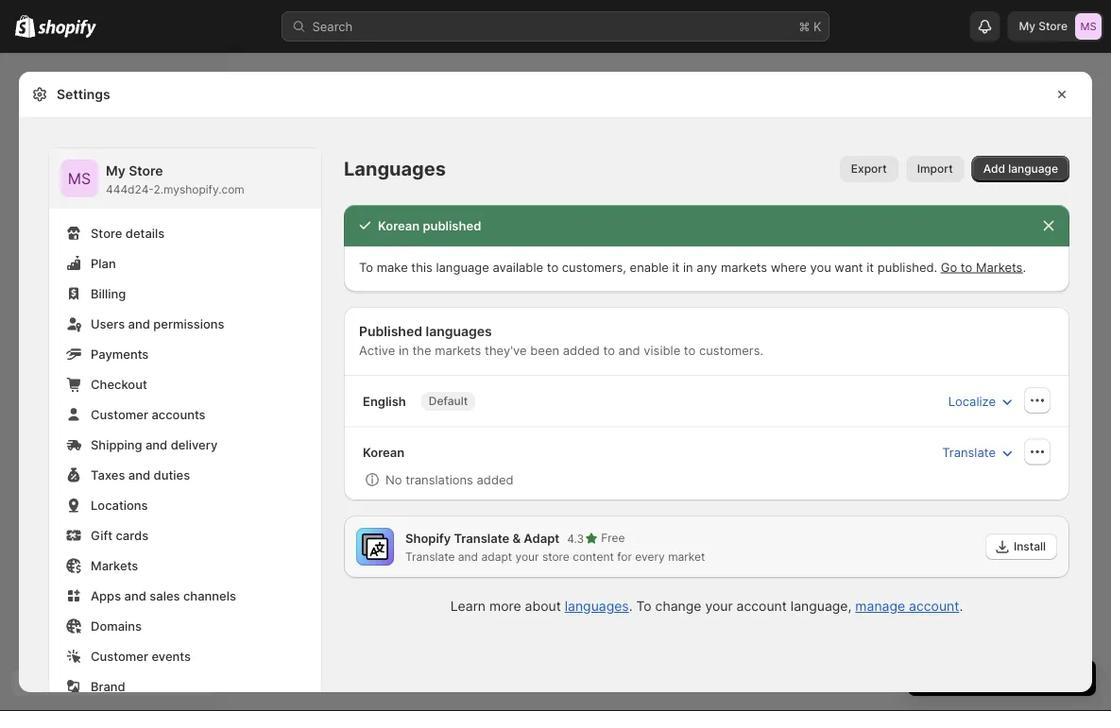 Task type: locate. For each thing, give the bounding box(es) containing it.
0 vertical spatial your
[[516, 551, 539, 564]]

shipping and delivery
[[91, 438, 218, 452]]

my store image right my store
[[1076, 13, 1102, 40]]

markets
[[976, 260, 1023, 275], [91, 559, 138, 573]]

domains
[[91, 619, 142, 634]]

free
[[601, 532, 625, 545]]

delivery
[[171, 438, 218, 452]]

install
[[1014, 540, 1046, 554]]

1 horizontal spatial it
[[867, 260, 874, 275]]

1 vertical spatial korean
[[363, 445, 405, 460]]

0 vertical spatial store
[[1039, 19, 1068, 33]]

customer down checkout on the left
[[91, 407, 148, 422]]

customer down the domains
[[91, 649, 148, 664]]

details
[[125, 226, 165, 241]]

translations
[[406, 473, 473, 487]]

1 horizontal spatial added
[[563, 343, 600, 358]]

2 account from the left
[[909, 599, 960, 615]]

0 horizontal spatial store
[[91, 226, 122, 241]]

store inside my store 444d24-2.myshopify.com
[[129, 163, 163, 179]]

and down shopify translate & adapt
[[458, 551, 478, 564]]

1 vertical spatial store
[[129, 163, 163, 179]]

1 horizontal spatial my store image
[[1076, 13, 1102, 40]]

translate up adapt
[[454, 531, 510, 546]]

0 vertical spatial to
[[359, 260, 373, 275]]

and for users and permissions
[[128, 317, 150, 331]]

language
[[1009, 162, 1059, 176], [436, 260, 489, 275]]

korean up no
[[363, 445, 405, 460]]

2 vertical spatial translate
[[406, 551, 455, 564]]

. left change
[[629, 599, 633, 615]]

any
[[697, 260, 718, 275]]

translate button
[[931, 440, 1028, 466]]

accounts
[[152, 407, 206, 422]]

0 horizontal spatial it
[[673, 260, 680, 275]]

my store image inside shop settings menu element
[[60, 160, 98, 198]]

1 customer from the top
[[91, 407, 148, 422]]

your down &
[[516, 551, 539, 564]]

shopify
[[406, 531, 451, 546]]

export
[[852, 162, 887, 176]]

1 vertical spatial in
[[399, 343, 409, 358]]

ms button
[[60, 160, 98, 198]]

0 horizontal spatial my
[[106, 163, 125, 179]]

korean up the "make"
[[378, 218, 420, 233]]

checkout
[[91, 377, 147, 392]]

my store image
[[1076, 13, 1102, 40], [60, 160, 98, 198]]

taxes and duties link
[[60, 462, 310, 489]]

markets right go
[[976, 260, 1023, 275]]

0 vertical spatial in
[[683, 260, 694, 275]]

1 vertical spatial language
[[436, 260, 489, 275]]

my store image left 444d24-
[[60, 160, 98, 198]]

store for my store
[[1039, 19, 1068, 33]]

1 horizontal spatial markets
[[721, 260, 768, 275]]

1 vertical spatial my store image
[[60, 160, 98, 198]]

plan link
[[60, 250, 310, 277]]

translate down localize
[[943, 445, 996, 460]]

and inside "link"
[[128, 468, 150, 483]]

to right visible
[[684, 343, 696, 358]]

0 horizontal spatial your
[[516, 551, 539, 564]]

0 vertical spatial languages
[[426, 324, 492, 340]]

added right translations
[[477, 473, 514, 487]]

in
[[683, 260, 694, 275], [399, 343, 409, 358]]

. right go
[[1023, 260, 1027, 275]]

. right the manage
[[960, 599, 963, 615]]

billing link
[[60, 281, 310, 307]]

1 vertical spatial to
[[637, 599, 652, 615]]

manage account link
[[856, 599, 960, 615]]

domains link
[[60, 613, 310, 640]]

0 horizontal spatial language
[[436, 260, 489, 275]]

to
[[359, 260, 373, 275], [637, 599, 652, 615]]

0 vertical spatial markets
[[976, 260, 1023, 275]]

translate down the shopify
[[406, 551, 455, 564]]

published languages active in the markets they've been added to and visible to customers.
[[359, 324, 764, 358]]

markets right any
[[721, 260, 768, 275]]

0 vertical spatial my store image
[[1076, 13, 1102, 40]]

your right change
[[706, 599, 733, 615]]

install button
[[986, 534, 1058, 561]]

language inside button
[[1009, 162, 1059, 176]]

taxes and duties
[[91, 468, 190, 483]]

added right been
[[563, 343, 600, 358]]

language right add
[[1009, 162, 1059, 176]]

2 customer from the top
[[91, 649, 148, 664]]

to left the "make"
[[359, 260, 373, 275]]

markets right the
[[435, 343, 482, 358]]

store for my store 444d24-2.myshopify.com
[[129, 163, 163, 179]]

1 vertical spatial markets
[[91, 559, 138, 573]]

apps and sales channels link
[[60, 583, 310, 610]]

0 horizontal spatial markets
[[91, 559, 138, 573]]

and right taxes at the left
[[128, 468, 150, 483]]

search
[[312, 19, 353, 34]]

1 horizontal spatial store
[[129, 163, 163, 179]]

customers,
[[562, 260, 627, 275]]

k
[[814, 19, 822, 34]]

0 vertical spatial my
[[1019, 19, 1036, 33]]

and right users
[[128, 317, 150, 331]]

account left language,
[[737, 599, 787, 615]]

settings
[[57, 86, 110, 103]]

localize button
[[937, 388, 1028, 415]]

1 horizontal spatial in
[[683, 260, 694, 275]]

and right apps
[[124, 589, 146, 604]]

it right want on the right top of the page
[[867, 260, 874, 275]]

in left the
[[399, 343, 409, 358]]

my
[[1019, 19, 1036, 33], [106, 163, 125, 179]]

2 horizontal spatial store
[[1039, 19, 1068, 33]]

and for apps and sales channels
[[124, 589, 146, 604]]

0 horizontal spatial markets
[[435, 343, 482, 358]]

1 horizontal spatial .
[[960, 599, 963, 615]]

0 vertical spatial added
[[563, 343, 600, 358]]

added inside published languages active in the markets they've been added to and visible to customers.
[[563, 343, 600, 358]]

markets
[[721, 260, 768, 275], [435, 343, 482, 358]]

markets down gift cards on the bottom of page
[[91, 559, 138, 573]]

1 horizontal spatial account
[[909, 599, 960, 615]]

no
[[386, 473, 402, 487]]

dialog
[[1100, 54, 1112, 698]]

my store 444d24-2.myshopify.com
[[106, 163, 245, 197]]

billing
[[91, 286, 126, 301]]

1 account from the left
[[737, 599, 787, 615]]

0 horizontal spatial my store image
[[60, 160, 98, 198]]

1 vertical spatial customer
[[91, 649, 148, 664]]

languages inside published languages active in the markets they've been added to and visible to customers.
[[426, 324, 492, 340]]

0 vertical spatial korean
[[378, 218, 420, 233]]

translate
[[943, 445, 996, 460], [454, 531, 510, 546], [406, 551, 455, 564]]

0 horizontal spatial languages
[[426, 324, 492, 340]]

learn more about languages . to change your account language, manage account .
[[451, 599, 963, 615]]

been
[[531, 343, 560, 358]]

shopify image
[[38, 19, 97, 38]]

payments link
[[60, 341, 310, 368]]

and for translate and adapt your store content for every market
[[458, 551, 478, 564]]

languages link
[[565, 599, 629, 615]]

account right the manage
[[909, 599, 960, 615]]

1 vertical spatial added
[[477, 473, 514, 487]]

1 horizontal spatial markets
[[976, 260, 1023, 275]]

shipping
[[91, 438, 142, 452]]

1 vertical spatial markets
[[435, 343, 482, 358]]

⌘ k
[[799, 19, 822, 34]]

languages
[[426, 324, 492, 340], [565, 599, 629, 615]]

customers.
[[699, 343, 764, 358]]

my inside my store 444d24-2.myshopify.com
[[106, 163, 125, 179]]

1 it from the left
[[673, 260, 680, 275]]

gift cards link
[[60, 523, 310, 549]]

1 vertical spatial my
[[106, 163, 125, 179]]

store
[[1039, 19, 1068, 33], [129, 163, 163, 179], [91, 226, 122, 241]]

added
[[563, 343, 600, 358], [477, 473, 514, 487]]

1 horizontal spatial my
[[1019, 19, 1036, 33]]

the
[[413, 343, 432, 358]]

enable
[[630, 260, 669, 275]]

1 horizontal spatial your
[[706, 599, 733, 615]]

plan
[[91, 256, 116, 271]]

to left change
[[637, 599, 652, 615]]

channels
[[183, 589, 236, 604]]

export button
[[840, 156, 899, 182]]

0 vertical spatial markets
[[721, 260, 768, 275]]

markets inside published languages active in the markets they've been added to and visible to customers.
[[435, 343, 482, 358]]

korean for korean published
[[378, 218, 420, 233]]

languages up the
[[426, 324, 492, 340]]

1 horizontal spatial to
[[637, 599, 652, 615]]

.
[[1023, 260, 1027, 275], [629, 599, 633, 615], [960, 599, 963, 615]]

for
[[617, 551, 632, 564]]

and down customer accounts
[[146, 438, 168, 452]]

account
[[737, 599, 787, 615], [909, 599, 960, 615]]

language right the this
[[436, 260, 489, 275]]

customer for customer accounts
[[91, 407, 148, 422]]

languages
[[344, 157, 446, 181]]

to
[[547, 260, 559, 275], [961, 260, 973, 275], [604, 343, 615, 358], [684, 343, 696, 358]]

it right enable
[[673, 260, 680, 275]]

shop settings menu element
[[49, 148, 321, 712]]

and left visible
[[619, 343, 641, 358]]

to right 'available'
[[547, 260, 559, 275]]

store
[[542, 551, 570, 564]]

0 vertical spatial translate
[[943, 445, 996, 460]]

adapt
[[524, 531, 560, 546]]

1 horizontal spatial language
[[1009, 162, 1059, 176]]

want
[[835, 260, 864, 275]]

0 horizontal spatial account
[[737, 599, 787, 615]]

0 horizontal spatial in
[[399, 343, 409, 358]]

your
[[516, 551, 539, 564], [706, 599, 733, 615]]

1 horizontal spatial languages
[[565, 599, 629, 615]]

0 vertical spatial customer
[[91, 407, 148, 422]]

it
[[673, 260, 680, 275], [867, 260, 874, 275]]

customer for customer events
[[91, 649, 148, 664]]

to right go
[[961, 260, 973, 275]]

in left any
[[683, 260, 694, 275]]

languages down content
[[565, 599, 629, 615]]

adapt
[[482, 551, 512, 564]]

translate inside 'dropdown button'
[[943, 445, 996, 460]]

0 vertical spatial language
[[1009, 162, 1059, 176]]

korean
[[378, 218, 420, 233], [363, 445, 405, 460]]



Task type: describe. For each thing, give the bounding box(es) containing it.
settings dialog
[[19, 72, 1093, 712]]

locations link
[[60, 492, 310, 519]]

active
[[359, 343, 396, 358]]

shopify translate & adapt
[[406, 531, 560, 546]]

about
[[525, 599, 561, 615]]

apps
[[91, 589, 121, 604]]

2 it from the left
[[867, 260, 874, 275]]

2 horizontal spatial .
[[1023, 260, 1027, 275]]

4.3
[[567, 532, 584, 546]]

1 vertical spatial translate
[[454, 531, 510, 546]]

go to markets link
[[941, 260, 1023, 275]]

2 vertical spatial store
[[91, 226, 122, 241]]

language,
[[791, 599, 852, 615]]

cards
[[116, 528, 149, 543]]

translate for translate
[[943, 445, 996, 460]]

gift
[[91, 528, 113, 543]]

locations
[[91, 498, 148, 513]]

markets link
[[60, 553, 310, 579]]

and for taxes and duties
[[128, 468, 150, 483]]

events
[[152, 649, 191, 664]]

customer events link
[[60, 644, 310, 670]]

users
[[91, 317, 125, 331]]

apps and sales channels
[[91, 589, 236, 604]]

my for my store
[[1019, 19, 1036, 33]]

go
[[941, 260, 958, 275]]

available
[[493, 260, 544, 275]]

import button
[[906, 156, 965, 182]]

add language button
[[972, 156, 1070, 182]]

make
[[377, 260, 408, 275]]

users and permissions
[[91, 317, 224, 331]]

⌘
[[799, 19, 810, 34]]

korean published
[[378, 218, 481, 233]]

1 vertical spatial languages
[[565, 599, 629, 615]]

they've
[[485, 343, 527, 358]]

checkout link
[[60, 371, 310, 398]]

sales
[[150, 589, 180, 604]]

this
[[412, 260, 433, 275]]

no translations added
[[386, 473, 514, 487]]

to make this language available to customers, enable it in any markets where you want it published. go to markets .
[[359, 260, 1027, 275]]

learn
[[451, 599, 486, 615]]

0 horizontal spatial .
[[629, 599, 633, 615]]

customer accounts
[[91, 407, 206, 422]]

shopify translate & adapt link
[[406, 529, 564, 548]]

import
[[918, 162, 953, 176]]

my store
[[1019, 19, 1068, 33]]

permissions
[[153, 317, 224, 331]]

content
[[573, 551, 614, 564]]

customer events
[[91, 649, 191, 664]]

store details
[[91, 226, 165, 241]]

and for shipping and delivery
[[146, 438, 168, 452]]

0 horizontal spatial added
[[477, 473, 514, 487]]

444d24-
[[106, 183, 154, 197]]

shopify image
[[15, 15, 35, 38]]

you
[[810, 260, 832, 275]]

0 horizontal spatial to
[[359, 260, 373, 275]]

shipping and delivery link
[[60, 432, 310, 458]]

published
[[359, 324, 423, 340]]

published
[[423, 218, 481, 233]]

1 vertical spatial your
[[706, 599, 733, 615]]

market
[[668, 551, 706, 564]]

duties
[[154, 468, 190, 483]]

published.
[[878, 260, 938, 275]]

in inside published languages active in the markets they've been added to and visible to customers.
[[399, 343, 409, 358]]

gift cards
[[91, 528, 149, 543]]

markets inside shop settings menu element
[[91, 559, 138, 573]]

to left visible
[[604, 343, 615, 358]]

default
[[429, 394, 468, 408]]

and inside published languages active in the markets they've been added to and visible to customers.
[[619, 343, 641, 358]]

english
[[363, 394, 406, 409]]

korean for korean
[[363, 445, 405, 460]]

brand
[[91, 680, 125, 694]]

every
[[635, 551, 665, 564]]

brand link
[[60, 674, 310, 700]]

more
[[490, 599, 521, 615]]

store details link
[[60, 220, 310, 247]]

my for my store 444d24-2.myshopify.com
[[106, 163, 125, 179]]

where
[[771, 260, 807, 275]]

translate and adapt your store content for every market
[[406, 551, 706, 564]]

manage
[[856, 599, 906, 615]]

localize
[[949, 394, 996, 409]]

visible
[[644, 343, 681, 358]]

translate for translate and adapt your store content for every market
[[406, 551, 455, 564]]

customer accounts link
[[60, 402, 310, 428]]

add language
[[984, 162, 1059, 176]]

2.myshopify.com
[[154, 183, 245, 197]]



Task type: vqa. For each thing, say whether or not it's contained in the screenshot.
Text Field
no



